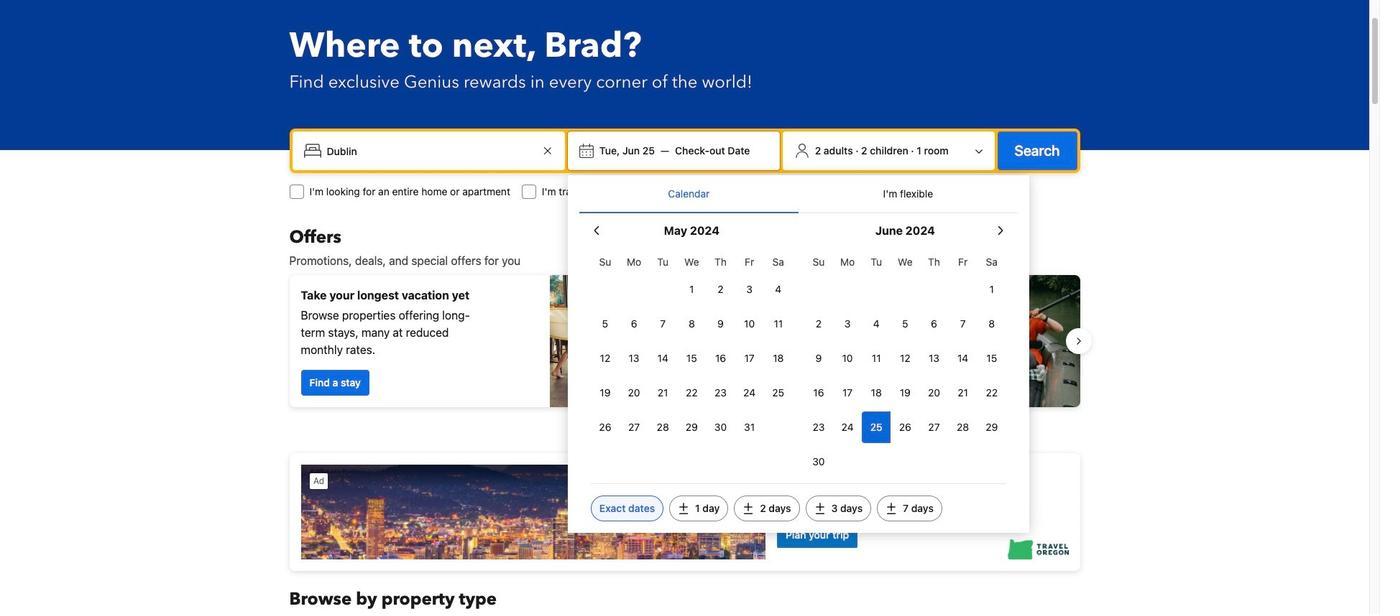 Task type: vqa. For each thing, say whether or not it's contained in the screenshot.
Fri 1 Dec - Fri 15 Dec
no



Task type: locate. For each thing, give the bounding box(es) containing it.
5 June 2024 checkbox
[[891, 308, 920, 340]]

20 May 2024 checkbox
[[620, 377, 649, 409]]

21 June 2024 checkbox
[[949, 377, 978, 409]]

12 June 2024 checkbox
[[891, 343, 920, 375]]

a young girl and woman kayak on a river image
[[691, 275, 1080, 408]]

24 June 2024 checkbox
[[833, 412, 862, 444]]

22 May 2024 checkbox
[[677, 377, 706, 409]]

0 horizontal spatial grid
[[591, 248, 793, 444]]

17 June 2024 checkbox
[[833, 377, 862, 409]]

14 May 2024 checkbox
[[649, 343, 677, 375]]

21 May 2024 checkbox
[[649, 377, 677, 409]]

12 May 2024 checkbox
[[591, 343, 620, 375]]

8 June 2024 checkbox
[[978, 308, 1006, 340]]

28 May 2024 checkbox
[[649, 412, 677, 444]]

5 May 2024 checkbox
[[591, 308, 620, 340]]

take your longest vacation yet image
[[550, 275, 679, 408]]

16 May 2024 checkbox
[[706, 343, 735, 375]]

19 May 2024 checkbox
[[591, 377, 620, 409]]

region
[[278, 270, 1092, 413]]

13 May 2024 checkbox
[[620, 343, 649, 375]]

1 horizontal spatial grid
[[804, 248, 1006, 478]]

23 June 2024 checkbox
[[804, 412, 833, 444]]

9 June 2024 checkbox
[[804, 343, 833, 375]]

25 May 2024 checkbox
[[764, 377, 793, 409]]

25 June 2024 checkbox
[[862, 412, 891, 444]]

1 June 2024 checkbox
[[978, 274, 1006, 306]]

27 May 2024 checkbox
[[620, 412, 649, 444]]

8 May 2024 checkbox
[[677, 308, 706, 340]]

7 June 2024 checkbox
[[949, 308, 978, 340]]

29 June 2024 checkbox
[[978, 412, 1006, 444]]

tab list
[[579, 175, 1018, 214]]

grid
[[591, 248, 793, 444], [804, 248, 1006, 478]]

17 May 2024 checkbox
[[735, 343, 764, 375]]

6 May 2024 checkbox
[[620, 308, 649, 340]]

16 June 2024 checkbox
[[804, 377, 833, 409]]

10 May 2024 checkbox
[[735, 308, 764, 340]]

19 June 2024 checkbox
[[891, 377, 920, 409]]

28 June 2024 checkbox
[[949, 412, 978, 444]]

main content
[[278, 226, 1092, 615]]

1 grid from the left
[[591, 248, 793, 444]]

29 May 2024 checkbox
[[677, 412, 706, 444]]

cell
[[862, 409, 891, 444]]

26 May 2024 checkbox
[[591, 412, 620, 444]]

2 June 2024 checkbox
[[804, 308, 833, 340]]

progress bar
[[676, 419, 693, 425]]

20 June 2024 checkbox
[[920, 377, 949, 409]]

26 June 2024 checkbox
[[891, 412, 920, 444]]



Task type: describe. For each thing, give the bounding box(es) containing it.
13 June 2024 checkbox
[[920, 343, 949, 375]]

4 May 2024 checkbox
[[764, 274, 793, 306]]

7 May 2024 checkbox
[[649, 308, 677, 340]]

30 June 2024 checkbox
[[804, 446, 833, 478]]

31 May 2024 checkbox
[[735, 412, 764, 444]]

24 May 2024 checkbox
[[735, 377, 764, 409]]

27 June 2024 checkbox
[[920, 412, 949, 444]]

23 May 2024 checkbox
[[706, 377, 735, 409]]

15 May 2024 checkbox
[[677, 343, 706, 375]]

3 May 2024 checkbox
[[735, 274, 764, 306]]

10 June 2024 checkbox
[[833, 343, 862, 375]]

14 June 2024 checkbox
[[949, 343, 978, 375]]

15 June 2024 checkbox
[[978, 343, 1006, 375]]

4 June 2024 checkbox
[[862, 308, 891, 340]]

11 June 2024 checkbox
[[862, 343, 891, 375]]

18 May 2024 checkbox
[[764, 343, 793, 375]]

9 May 2024 checkbox
[[706, 308, 735, 340]]

6 June 2024 checkbox
[[920, 308, 949, 340]]

1 May 2024 checkbox
[[677, 274, 706, 306]]

2 May 2024 checkbox
[[706, 274, 735, 306]]

Where are you going? field
[[321, 138, 539, 164]]

18 June 2024 checkbox
[[862, 377, 891, 409]]

advertisement element
[[289, 454, 1080, 572]]

2 grid from the left
[[804, 248, 1006, 478]]

30 May 2024 checkbox
[[706, 412, 735, 444]]

22 June 2024 checkbox
[[978, 377, 1006, 409]]

3 June 2024 checkbox
[[833, 308, 862, 340]]

11 May 2024 checkbox
[[764, 308, 793, 340]]



